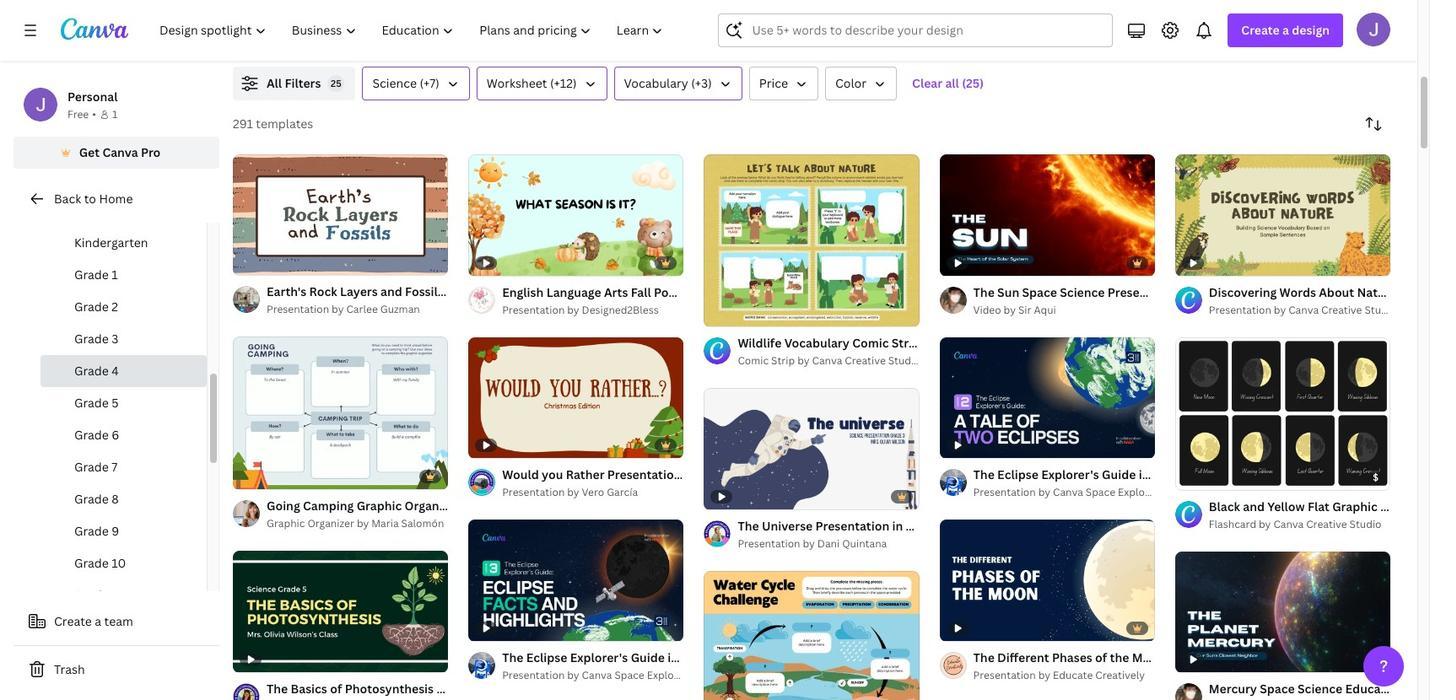 Task type: vqa. For each thing, say whether or not it's contained in the screenshot.
Creative
yes



Task type: locate. For each thing, give the bounding box(es) containing it.
3 lesson from the left
[[884, 30, 918, 45]]

0 horizontal spatial and
[[935, 518, 957, 534]]

the inside the water cycle lesson by canva creative studio
[[884, 12, 905, 28]]

0 vertical spatial space
[[1086, 485, 1116, 500]]

a
[[1283, 22, 1290, 38], [95, 614, 101, 630]]

worksheet (+12) button
[[477, 67, 607, 100]]

lesson inside the water cycle lesson by canva creative studio
[[884, 30, 918, 45]]

presentation by canva space explorers
[[974, 485, 1165, 500], [502, 668, 693, 683]]

and right blue
[[935, 518, 957, 534]]

grade 9 link
[[41, 516, 207, 548]]

grade down grade 2
[[74, 331, 109, 347]]

0 horizontal spatial the
[[738, 518, 759, 534]]

flat
[[1308, 499, 1330, 515]]

1 horizontal spatial science
[[1381, 499, 1426, 515]]

1 horizontal spatial 2
[[1206, 470, 1211, 483]]

a left team
[[95, 614, 101, 630]]

11 grade from the top
[[74, 588, 109, 604]]

creative inside energy transformation lesson by canva creative studio
[[1276, 30, 1317, 45]]

and up flashcard
[[1244, 499, 1265, 515]]

0 vertical spatial presentation by canva space explorers link
[[974, 485, 1165, 502]]

0 horizontal spatial a
[[95, 614, 101, 630]]

291 templates
[[233, 116, 313, 132]]

graphic up maria
[[357, 498, 402, 514]]

create inside button
[[54, 614, 92, 630]]

trash link
[[14, 653, 219, 687]]

and inside black and yellow flat graphic science f flashcard by canva creative studio
[[1244, 499, 1265, 515]]

lesson by canva creative studio link down electricity
[[575, 30, 830, 46]]

3 lesson by canva creative studio link from the left
[[884, 30, 1138, 46]]

4 lesson by canva creative studio link from the left
[[1192, 30, 1431, 46]]

0 vertical spatial the
[[884, 12, 905, 28]]

grade inside grade 3 link
[[74, 331, 109, 347]]

4 grade from the top
[[74, 363, 109, 379]]

1 vertical spatial and
[[935, 518, 957, 534]]

studio
[[394, 30, 426, 45], [703, 30, 735, 45], [1011, 30, 1043, 45], [1319, 30, 1351, 45], [1365, 303, 1397, 317], [889, 354, 921, 368], [1350, 517, 1382, 532]]

presentation by canva space explorers for left presentation by canva space explorers link
[[502, 668, 693, 683]]

grade for grade 4
[[74, 363, 109, 379]]

waves
[[357, 12, 394, 28]]

studio inside energy transformation lesson by canva creative studio
[[1319, 30, 1351, 45]]

0 horizontal spatial style
[[570, 498, 599, 514]]

1 for 1 of 2
[[1188, 470, 1192, 483]]

the
[[884, 12, 905, 28], [738, 518, 759, 534]]

wildlife vocabulary comic strip in yellow green brown friendly hand drawn style image
[[704, 154, 920, 327]]

0 horizontal spatial 3
[[112, 331, 119, 347]]

0 horizontal spatial presentation by canva space explorers
[[502, 668, 693, 683]]

0 horizontal spatial space
[[615, 668, 645, 683]]

create for create a design
[[1242, 22, 1280, 38]]

back
[[54, 191, 81, 207]]

8 grade from the top
[[74, 491, 109, 507]]

science inside black and yellow flat graphic science f flashcard by canva creative studio
[[1381, 499, 1426, 515]]

introduction inside introduction to waves lesson by canva creative studio
[[267, 12, 340, 28]]

to inside introduction to electricity lesson by canva creative studio
[[651, 12, 663, 28]]

5 grade from the top
[[74, 395, 109, 411]]

1 vertical spatial 10
[[112, 555, 126, 572]]

1 horizontal spatial create
[[1242, 22, 1280, 38]]

the water cycle link
[[884, 11, 1138, 30]]

to left electricity
[[651, 12, 663, 28]]

1 horizontal spatial presentation by canva space explorers
[[974, 485, 1165, 500]]

to
[[342, 12, 355, 28], [651, 12, 663, 28], [84, 191, 96, 207]]

2 down grade 1 link
[[112, 299, 118, 315]]

a left design
[[1283, 22, 1290, 38]]

0 horizontal spatial of
[[252, 255, 261, 268]]

2 grade from the top
[[74, 299, 109, 315]]

to right back
[[84, 191, 96, 207]]

by
[[303, 30, 316, 45], [612, 30, 624, 45], [920, 30, 932, 45], [1229, 30, 1241, 45], [332, 302, 344, 316], [567, 303, 580, 317], [1004, 303, 1016, 317], [1275, 303, 1287, 317], [798, 354, 810, 368], [567, 485, 580, 500], [1039, 485, 1051, 500], [357, 517, 369, 531], [1260, 517, 1272, 532], [803, 537, 815, 551], [567, 668, 580, 683], [1039, 668, 1051, 683]]

0 vertical spatial style
[[570, 498, 599, 514]]

2 up black
[[1206, 470, 1211, 483]]

creatively
[[1096, 668, 1146, 683]]

quintana
[[843, 537, 887, 551]]

pre-school
[[74, 203, 136, 219]]

the for the water cycle
[[884, 12, 905, 28]]

grade for grade 8
[[74, 491, 109, 507]]

1 horizontal spatial a
[[1283, 22, 1290, 38]]

salomón
[[401, 517, 444, 531]]

lesson down 'water'
[[884, 30, 918, 45]]

0 horizontal spatial presentation by canva space explorers link
[[502, 667, 693, 684]]

2 horizontal spatial graphic
[[1333, 499, 1378, 515]]

presentation for left presentation by canva space explorers link
[[502, 668, 565, 683]]

lesson by canva creative studio link for energy transformation
[[1192, 30, 1431, 46]]

7 grade from the top
[[74, 459, 109, 475]]

canva
[[318, 30, 348, 45], [626, 30, 657, 45], [935, 30, 965, 45], [1243, 30, 1274, 45], [102, 144, 138, 160], [1289, 303, 1320, 317], [813, 354, 843, 368], [1054, 485, 1084, 500], [1274, 517, 1304, 532], [582, 668, 612, 683]]

1 horizontal spatial graphic
[[357, 498, 402, 514]]

creative inside the water cycle lesson by canva creative studio
[[968, 30, 1009, 45]]

the left 'water'
[[884, 12, 905, 28]]

to left waves
[[342, 12, 355, 28]]

the for the universe presentation in blue and white illustrative style
[[738, 518, 759, 534]]

lesson by canva creative studio link for introduction to electricity
[[575, 30, 830, 46]]

introduction to electricity lesson by canva creative studio
[[575, 12, 735, 45]]

10 grade from the top
[[74, 555, 109, 572]]

in
[[893, 518, 903, 534]]

create inside dropdown button
[[1242, 22, 1280, 38]]

grade
[[74, 267, 109, 283], [74, 299, 109, 315], [74, 331, 109, 347], [74, 363, 109, 379], [74, 395, 109, 411], [74, 427, 109, 443], [74, 459, 109, 475], [74, 491, 109, 507], [74, 523, 109, 539], [74, 555, 109, 572], [74, 588, 109, 604]]

colorful
[[477, 498, 524, 514]]

grade inside 'grade 2' link
[[74, 299, 109, 315]]

2 introduction from the left
[[575, 12, 648, 28]]

garcía
[[607, 485, 638, 500]]

space for left presentation by canva space explorers link
[[615, 668, 645, 683]]

color button
[[826, 67, 897, 100]]

3 up comic
[[735, 307, 740, 319]]

0 horizontal spatial science
[[373, 75, 417, 91]]

lesson up (+12)
[[575, 30, 609, 45]]

the inside the universe presentation in blue and white illustrative style presentation by dani quintana
[[738, 518, 759, 534]]

by inside black and yellow flat graphic science f flashcard by canva creative studio
[[1260, 517, 1272, 532]]

1 horizontal spatial and
[[1244, 499, 1265, 515]]

presentation for presentation by carlee guzman link
[[267, 302, 329, 316]]

studio inside introduction to waves lesson by canva creative studio
[[394, 30, 426, 45]]

lesson by canva creative studio link down cycle
[[884, 30, 1138, 46]]

grade 11 link
[[41, 580, 207, 612]]

blue
[[906, 518, 932, 534]]

introduction for introduction to electricity
[[575, 12, 648, 28]]

1 vertical spatial style
[[1061, 518, 1091, 534]]

1 vertical spatial 3
[[112, 331, 119, 347]]

organizer up salomón
[[405, 498, 460, 514]]

grade left 8
[[74, 491, 109, 507]]

1 vertical spatial a
[[95, 614, 101, 630]]

grade for grade 9
[[74, 523, 109, 539]]

1 for 1
[[112, 107, 118, 122]]

grade up create a team at bottom
[[74, 588, 109, 604]]

kindergarten
[[74, 235, 148, 251]]

1 horizontal spatial of
[[723, 307, 733, 319]]

clear all (25)
[[913, 75, 984, 91]]

vero
[[582, 485, 605, 500]]

back to home link
[[14, 182, 219, 216]]

processes in the water cycle science graphic organizer in blue yellow flat cartoon style image
[[704, 572, 920, 701]]

grade inside grade 11 link
[[74, 588, 109, 604]]

1 horizontal spatial 10
[[264, 255, 275, 268]]

f
[[1429, 499, 1431, 515]]

style right simple at left
[[570, 498, 599, 514]]

grade left 5
[[74, 395, 109, 411]]

0 horizontal spatial introduction
[[267, 12, 340, 28]]

2 vertical spatial of
[[1195, 470, 1204, 483]]

lesson down energy on the right of page
[[1192, 30, 1226, 45]]

video by sir aqui link
[[974, 302, 1155, 319]]

•
[[92, 107, 96, 122]]

lesson for introduction to electricity
[[575, 30, 609, 45]]

lesson up all
[[267, 30, 301, 45]]

grade inside grade 6 link
[[74, 427, 109, 443]]

2 lesson by canva creative studio link from the left
[[575, 30, 830, 46]]

0 vertical spatial science
[[373, 75, 417, 91]]

0 vertical spatial 2
[[112, 299, 118, 315]]

grade left "6" at the bottom of page
[[74, 427, 109, 443]]

grade inside grade 7 'link'
[[74, 459, 109, 475]]

1 lesson from the left
[[267, 30, 301, 45]]

1 of 2
[[1188, 470, 1211, 483]]

1 horizontal spatial organizer
[[405, 498, 460, 514]]

1 horizontal spatial style
[[1061, 518, 1091, 534]]

science left the f
[[1381, 499, 1426, 515]]

pro
[[141, 144, 161, 160]]

by inside energy transformation lesson by canva creative studio
[[1229, 30, 1241, 45]]

presentation by dani quintana link
[[738, 536, 920, 553]]

1 vertical spatial of
[[723, 307, 733, 319]]

presentation
[[267, 302, 329, 316], [502, 303, 565, 317], [1210, 303, 1272, 317], [502, 485, 565, 500], [974, 485, 1036, 500], [816, 518, 890, 534], [738, 537, 801, 551], [502, 668, 565, 683], [974, 668, 1036, 683]]

lesson by canva creative studio link down waves
[[267, 30, 521, 46]]

presentation by carlee guzman link
[[267, 301, 448, 318]]

lesson inside introduction to electricity lesson by canva creative studio
[[575, 30, 609, 45]]

and
[[1244, 499, 1265, 515], [935, 518, 957, 534]]

create a team
[[54, 614, 133, 630]]

1 introduction from the left
[[267, 12, 340, 28]]

create down grade 11
[[54, 614, 92, 630]]

get canva pro
[[79, 144, 161, 160]]

1 lesson by canva creative studio link from the left
[[267, 30, 521, 46]]

style
[[570, 498, 599, 514], [1061, 518, 1091, 534]]

grade down the 'grade 9'
[[74, 555, 109, 572]]

style inside "going camping graphic organizer in colorful simple style graphic organizer by maria salomón"
[[570, 498, 599, 514]]

4
[[112, 363, 119, 379]]

9 grade from the top
[[74, 523, 109, 539]]

lesson for introduction to waves
[[267, 30, 301, 45]]

of for going camping graphic organizer in colorful simple style
[[252, 255, 261, 268]]

lesson by canva creative studio link for the water cycle
[[884, 30, 1138, 46]]

by inside introduction to waves lesson by canva creative studio
[[303, 30, 316, 45]]

science inside button
[[373, 75, 417, 91]]

a inside button
[[95, 614, 101, 630]]

grade up grade 2
[[74, 267, 109, 283]]

2 lesson from the left
[[575, 30, 609, 45]]

25
[[331, 77, 342, 89]]

6 grade from the top
[[74, 427, 109, 443]]

create a team button
[[14, 605, 219, 639]]

0 vertical spatial and
[[1244, 499, 1265, 515]]

video
[[974, 303, 1002, 317]]

personal
[[68, 89, 118, 105]]

0 horizontal spatial create
[[54, 614, 92, 630]]

grade for grade 6
[[74, 427, 109, 443]]

0 horizontal spatial to
[[84, 191, 96, 207]]

the universe presentation in blue and white illustrative style link
[[738, 517, 1091, 536]]

1 vertical spatial space
[[615, 668, 645, 683]]

Search search field
[[753, 14, 1103, 46]]

energy transformation image
[[1158, 0, 1431, 4]]

graphic down $
[[1333, 499, 1378, 515]]

0 horizontal spatial graphic
[[267, 517, 305, 531]]

1 horizontal spatial introduction
[[575, 12, 648, 28]]

0 vertical spatial 10
[[264, 255, 275, 268]]

presentation for presentation by educate creatively link
[[974, 668, 1036, 683]]

organizer down camping
[[308, 517, 354, 531]]

1 vertical spatial create
[[54, 614, 92, 630]]

introduction inside introduction to electricity lesson by canva creative studio
[[575, 12, 648, 28]]

home
[[99, 191, 133, 207]]

all
[[946, 75, 960, 91]]

a for design
[[1283, 22, 1290, 38]]

0 vertical spatial of
[[252, 255, 261, 268]]

lesson by canva creative studio link
[[267, 30, 521, 46], [575, 30, 830, 46], [884, 30, 1138, 46], [1192, 30, 1431, 46]]

science (+7)
[[373, 75, 440, 91]]

25 filter options selected element
[[328, 75, 345, 92]]

1 horizontal spatial to
[[342, 12, 355, 28]]

3 grade from the top
[[74, 331, 109, 347]]

style right illustrative
[[1061, 518, 1091, 534]]

grade inside grade 10 'link'
[[74, 555, 109, 572]]

10 inside 'link'
[[112, 555, 126, 572]]

0 vertical spatial create
[[1242, 22, 1280, 38]]

grade 7
[[74, 459, 118, 475]]

1 horizontal spatial the
[[884, 12, 905, 28]]

to inside introduction to waves lesson by canva creative studio
[[342, 12, 355, 28]]

0 vertical spatial a
[[1283, 22, 1290, 38]]

1 vertical spatial presentation by canva space explorers
[[502, 668, 693, 683]]

the left universe
[[738, 518, 759, 534]]

grade 2 link
[[41, 291, 207, 323]]

studio inside the water cycle lesson by canva creative studio
[[1011, 30, 1043, 45]]

2 horizontal spatial to
[[651, 12, 663, 28]]

1 grade from the top
[[74, 267, 109, 283]]

5
[[112, 395, 119, 411]]

creative inside introduction to waves lesson by canva creative studio
[[351, 30, 392, 45]]

None search field
[[719, 14, 1114, 47]]

introduction up vocabulary
[[575, 12, 648, 28]]

3 up '4'
[[112, 331, 119, 347]]

4 lesson from the left
[[1192, 30, 1226, 45]]

clear all (25) button
[[904, 67, 993, 100]]

lesson inside energy transformation lesson by canva creative studio
[[1192, 30, 1226, 45]]

0 horizontal spatial 10
[[112, 555, 126, 572]]

grade for grade 7
[[74, 459, 109, 475]]

a inside dropdown button
[[1283, 22, 1290, 38]]

electricity
[[666, 12, 725, 28]]

0 horizontal spatial organizer
[[308, 517, 354, 531]]

cycle
[[944, 12, 976, 28]]

grade left '4'
[[74, 363, 109, 379]]

presentation for presentation by canva creative studio link
[[1210, 303, 1272, 317]]

color
[[836, 75, 867, 91]]

grade left 7
[[74, 459, 109, 475]]

grade down grade 1
[[74, 299, 109, 315]]

lesson inside introduction to waves lesson by canva creative studio
[[267, 30, 301, 45]]

0 vertical spatial presentation by canva space explorers
[[974, 485, 1165, 500]]

grade left 9
[[74, 523, 109, 539]]

creative inside presentation by canva creative studio link
[[1322, 303, 1363, 317]]

9
[[112, 523, 119, 539]]

explorers
[[1119, 485, 1165, 500], [647, 668, 693, 683]]

going
[[267, 498, 300, 514]]

1 vertical spatial explorers
[[647, 668, 693, 683]]

1 horizontal spatial space
[[1086, 485, 1116, 500]]

grade inside grade 1 link
[[74, 267, 109, 283]]

1 vertical spatial the
[[738, 518, 759, 534]]

lesson by canva creative studio link down 'transformation'
[[1192, 30, 1431, 46]]

guzman
[[380, 302, 420, 316]]

0 vertical spatial explorers
[[1119, 485, 1165, 500]]

sir
[[1019, 303, 1032, 317]]

presentation by vero garcía link
[[502, 485, 684, 502]]

presentation by designed2bless
[[502, 303, 659, 317]]

science left (+7)
[[373, 75, 417, 91]]

create down the energy transformation image
[[1242, 22, 1280, 38]]

create a design
[[1242, 22, 1330, 38]]

1 vertical spatial science
[[1381, 499, 1426, 515]]

1 vertical spatial presentation by canva space explorers link
[[502, 667, 693, 684]]

0 vertical spatial 3
[[735, 307, 740, 319]]

of
[[252, 255, 261, 268], [723, 307, 733, 319], [1195, 470, 1204, 483]]

graphic down going
[[267, 517, 305, 531]]

grade inside grade 8 'link'
[[74, 491, 109, 507]]

introduction for introduction to waves
[[267, 12, 340, 28]]

science
[[373, 75, 417, 91], [1381, 499, 1426, 515]]

grade inside grade 5 link
[[74, 395, 109, 411]]

grade for grade 2
[[74, 299, 109, 315]]

introduction up filters
[[267, 12, 340, 28]]



Task type: describe. For each thing, give the bounding box(es) containing it.
introduction to waves link
[[267, 11, 521, 30]]

all
[[267, 75, 282, 91]]

pre-school link
[[41, 195, 207, 227]]

291
[[233, 116, 253, 132]]

creative inside introduction to electricity lesson by canva creative studio
[[659, 30, 700, 45]]

comic strip by canva creative studio link
[[738, 353, 921, 370]]

black and yellow flat graphic science f link
[[1210, 498, 1431, 516]]

grade 5
[[74, 395, 119, 411]]

energy transformation link
[[1192, 11, 1431, 30]]

grade 7 link
[[41, 452, 207, 484]]

of for the universe presentation in blue and white illustrative style
[[723, 307, 733, 319]]

studio inside black and yellow flat graphic science f flashcard by canva creative studio
[[1350, 517, 1382, 532]]

creative inside black and yellow flat graphic science f flashcard by canva creative studio
[[1307, 517, 1348, 532]]

space for presentation by canva space explorers link to the right
[[1086, 485, 1116, 500]]

canva inside button
[[102, 144, 138, 160]]

grade 10 link
[[41, 548, 207, 580]]

to for home
[[84, 191, 96, 207]]

by inside the universe presentation in blue and white illustrative style presentation by dani quintana
[[803, 537, 815, 551]]

studio inside introduction to electricity lesson by canva creative studio
[[703, 30, 735, 45]]

in
[[463, 498, 474, 514]]

grade 3
[[74, 331, 119, 347]]

1 of 10 link
[[233, 154, 448, 275]]

by inside introduction to electricity lesson by canva creative studio
[[612, 30, 624, 45]]

science (+7) button
[[363, 67, 470, 100]]

0 horizontal spatial explorers
[[647, 668, 693, 683]]

worksheet
[[487, 75, 548, 91]]

canva inside introduction to electricity lesson by canva creative studio
[[626, 30, 657, 45]]

grade 6
[[74, 427, 119, 443]]

grade 9
[[74, 523, 119, 539]]

team
[[104, 614, 133, 630]]

top level navigation element
[[149, 14, 678, 47]]

grade 3 link
[[41, 323, 207, 355]]

universe
[[762, 518, 813, 534]]

canva inside the water cycle lesson by canva creative studio
[[935, 30, 965, 45]]

grade for grade 3
[[74, 331, 109, 347]]

design
[[1293, 22, 1330, 38]]

grade 5 link
[[41, 387, 207, 420]]

yellow
[[1268, 499, 1306, 515]]

strip
[[772, 354, 795, 368]]

designed2bless
[[582, 303, 659, 317]]

to for electricity
[[651, 12, 663, 28]]

1 of 2 link
[[1176, 337, 1391, 490]]

1 of 3 link
[[704, 154, 920, 327]]

creative inside comic strip by canva creative studio link
[[845, 354, 886, 368]]

illustrative
[[996, 518, 1058, 534]]

energy transformation lesson by canva creative studio
[[1192, 12, 1351, 45]]

grade 1
[[74, 267, 118, 283]]

by inside "going camping graphic organizer in colorful simple style graphic organizer by maria salomón"
[[357, 517, 369, 531]]

(+3)
[[692, 75, 712, 91]]

to for waves
[[342, 12, 355, 28]]

(+7)
[[420, 75, 440, 91]]

vocabulary
[[624, 75, 689, 91]]

1 for 1 of 10
[[245, 255, 250, 268]]

worksheet (+12)
[[487, 75, 577, 91]]

going camping graphic organizer in colorful simple style image
[[233, 337, 448, 489]]

earth's rock layers and fossils science presentation muted colors organic image
[[233, 154, 448, 275]]

canva inside energy transformation lesson by canva creative studio
[[1243, 30, 1274, 45]]

black and yellow flat graphic science flashcard image
[[1176, 338, 1391, 490]]

canva inside introduction to waves lesson by canva creative studio
[[318, 30, 348, 45]]

comic
[[738, 354, 769, 368]]

school
[[98, 203, 136, 219]]

grade 11
[[74, 588, 124, 604]]

presentation by canva creative studio
[[1210, 303, 1397, 317]]

presentation by educate creatively link
[[974, 667, 1155, 684]]

educate
[[1054, 668, 1093, 683]]

grade for grade 1
[[74, 267, 109, 283]]

flashcard by canva creative studio link
[[1210, 516, 1391, 533]]

grade for grade 11
[[74, 588, 109, 604]]

grade 2
[[74, 299, 118, 315]]

get
[[79, 144, 100, 160]]

Sort by button
[[1357, 107, 1391, 141]]

8
[[112, 491, 119, 507]]

11
[[112, 588, 124, 604]]

0 horizontal spatial 2
[[112, 299, 118, 315]]

filters
[[285, 75, 321, 91]]

free •
[[68, 107, 96, 122]]

create a design button
[[1229, 14, 1344, 47]]

7
[[112, 459, 118, 475]]

presentation by canva creative studio link
[[1210, 302, 1397, 319]]

1 horizontal spatial 3
[[735, 307, 740, 319]]

0 vertical spatial organizer
[[405, 498, 460, 514]]

graphic inside black and yellow flat graphic science f flashcard by canva creative studio
[[1333, 499, 1378, 515]]

(+12)
[[550, 75, 577, 91]]

1 of 10
[[245, 255, 275, 268]]

vocabulary (+3) button
[[614, 67, 743, 100]]

presentation for presentation by vero garcía link
[[502, 485, 565, 500]]

energy
[[1192, 12, 1232, 28]]

presentation by carlee guzman
[[267, 302, 420, 316]]

1 of 3
[[716, 307, 740, 319]]

lesson for the water cycle
[[884, 30, 918, 45]]

1 horizontal spatial presentation by canva space explorers link
[[974, 485, 1165, 502]]

by inside the water cycle lesson by canva creative studio
[[920, 30, 932, 45]]

1 horizontal spatial explorers
[[1119, 485, 1165, 500]]

2 horizontal spatial of
[[1195, 470, 1204, 483]]

presentation by vero garcía
[[502, 485, 638, 500]]

grade 8
[[74, 491, 119, 507]]

presentation for presentation by canva space explorers link to the right
[[974, 485, 1036, 500]]

black and yellow flat graphic science f flashcard by canva creative studio
[[1210, 499, 1431, 532]]

$
[[1374, 471, 1379, 483]]

the universe presentation in blue and white illustrative style presentation by dani quintana
[[738, 518, 1091, 551]]

jacob simon image
[[1357, 13, 1391, 46]]

graphic organizer by maria salomón link
[[267, 516, 448, 533]]

canva inside black and yellow flat graphic science f flashcard by canva creative studio
[[1274, 517, 1304, 532]]

clear
[[913, 75, 943, 91]]

1 vertical spatial organizer
[[308, 517, 354, 531]]

1 for 1 of 3
[[716, 307, 721, 319]]

free
[[68, 107, 89, 122]]

and inside the universe presentation in blue and white illustrative style presentation by dani quintana
[[935, 518, 957, 534]]

white
[[960, 518, 993, 534]]

6
[[112, 427, 119, 443]]

all filters
[[267, 75, 321, 91]]

carlee
[[346, 302, 378, 316]]

camping
[[303, 498, 354, 514]]

style inside the universe presentation in blue and white illustrative style presentation by dani quintana
[[1061, 518, 1091, 534]]

grade 4
[[74, 363, 119, 379]]

grade for grade 10
[[74, 555, 109, 572]]

introduction to waves lesson by canva creative studio
[[267, 12, 426, 45]]

aqui
[[1034, 303, 1057, 317]]

lesson by canva creative studio link for introduction to waves
[[267, 30, 521, 46]]

grade for grade 5
[[74, 395, 109, 411]]

presentation by canva space explorers for presentation by canva space explorers link to the right
[[974, 485, 1165, 500]]

comic strip by canva creative studio
[[738, 354, 921, 368]]

a for team
[[95, 614, 101, 630]]

presentation for the presentation by designed2bless link
[[502, 303, 565, 317]]

1 vertical spatial 2
[[1206, 470, 1211, 483]]

create for create a team
[[54, 614, 92, 630]]

get canva pro button
[[14, 137, 219, 169]]

simple
[[527, 498, 567, 514]]



